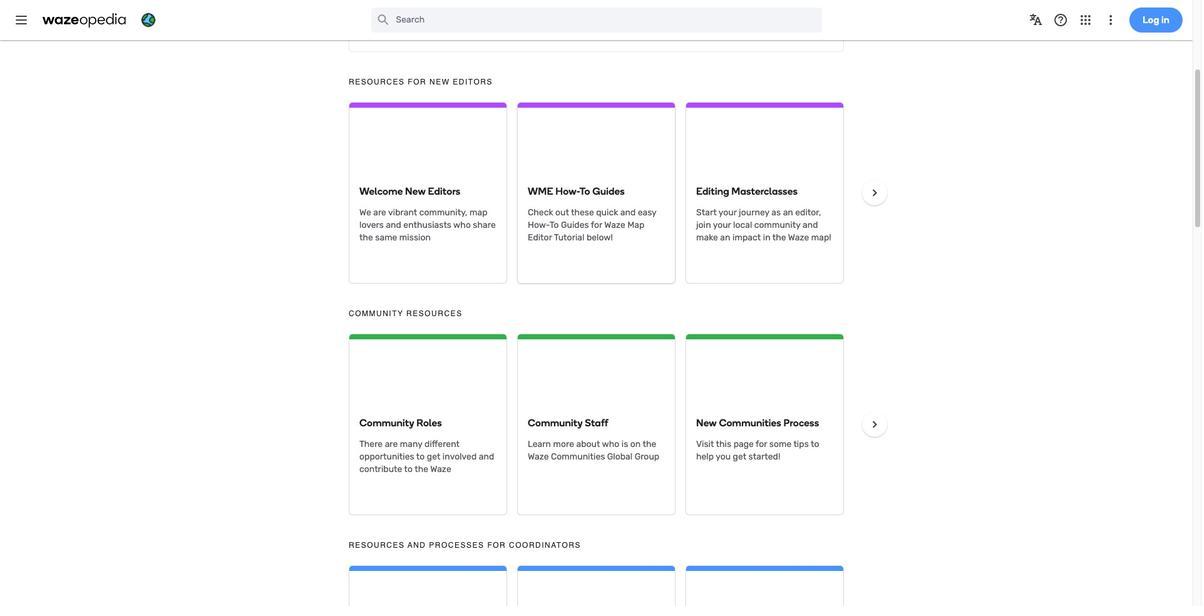 Task type: locate. For each thing, give the bounding box(es) containing it.
are right we in the top of the page
[[373, 207, 386, 218]]

0 vertical spatial resources
[[349, 78, 405, 87]]

impact
[[733, 232, 761, 243]]

new down find
[[430, 78, 450, 87]]

to down many
[[417, 452, 425, 462]]

in
[[763, 232, 771, 243]]

to
[[580, 186, 591, 197], [550, 220, 559, 231]]

editing
[[697, 186, 730, 197]]

who left is
[[602, 439, 620, 450]]

1 get from the left
[[427, 452, 441, 462]]

an right as
[[783, 207, 794, 218]]

resources for for
[[349, 78, 405, 87]]

map
[[628, 220, 645, 231]]

2 vertical spatial new
[[697, 417, 717, 429]]

many
[[400, 439, 423, 450]]

as
[[772, 207, 781, 218]]

are for community
[[385, 439, 398, 450]]

0 horizontal spatial you
[[396, 16, 411, 27]]

communities up page
[[719, 417, 782, 429]]

how- up out
[[556, 186, 580, 197]]

0 vertical spatial communities
[[719, 417, 782, 429]]

1 vertical spatial resources
[[407, 310, 463, 318]]

0 horizontal spatial guides
[[561, 220, 589, 231]]

1 horizontal spatial communities
[[719, 417, 782, 429]]

0 vertical spatial you
[[396, 16, 411, 27]]

guides up tutorial
[[561, 220, 589, 231]]

vibrant
[[388, 207, 417, 218]]

who inside learn more about who is on the waze communities global group
[[602, 439, 620, 450]]

community
[[349, 310, 404, 318], [360, 417, 415, 429], [528, 417, 583, 429]]

are inside the we are vibrant community, map lovers and enthusiasts who share the same mission
[[373, 207, 386, 218]]

the
[[360, 232, 373, 243], [773, 232, 787, 243], [643, 439, 657, 450], [415, 464, 429, 475]]

to up "these"
[[580, 186, 591, 197]]

0 horizontal spatial get
[[427, 452, 441, 462]]

these
[[571, 207, 594, 218]]

the right 'in'
[[773, 232, 787, 243]]

map
[[470, 207, 488, 218]]

editors up community,
[[428, 186, 461, 197]]

0 vertical spatial an
[[783, 207, 794, 218]]

we are vibrant community, map lovers and enthusiasts who share the same mission
[[360, 207, 496, 243]]

1 vertical spatial guides
[[561, 220, 589, 231]]

from
[[519, 16, 538, 27]]

resources and processes for coordinators
[[349, 541, 581, 550]]

are up opportunities
[[385, 439, 398, 450]]

more
[[553, 439, 574, 450]]

to down opportunities
[[404, 464, 413, 475]]

new up vibrant
[[405, 186, 426, 197]]

is
[[622, 439, 629, 450]]

1 horizontal spatial who
[[602, 439, 620, 450]]

1 horizontal spatial get
[[733, 452, 747, 462]]

waze
[[540, 16, 561, 27], [605, 220, 626, 231], [789, 232, 810, 243], [528, 452, 549, 462], [431, 464, 452, 475]]

resources for and
[[349, 541, 405, 550]]

0 horizontal spatial to
[[404, 464, 413, 475]]

new up visit
[[697, 417, 717, 429]]

get down page
[[733, 452, 747, 462]]

get inside there are many different opportunities to get involved and contribute to the waze community!
[[427, 452, 441, 462]]

1 horizontal spatial guides
[[593, 186, 625, 197]]

staff
[[585, 417, 609, 429]]

we
[[360, 207, 371, 218]]

0 vertical spatial how-
[[556, 186, 580, 197]]

2 vertical spatial resources
[[349, 541, 405, 550]]

1 vertical spatial new
[[405, 186, 426, 197]]

on
[[631, 439, 641, 450]]

communities down about
[[551, 452, 605, 462]]

your up the local
[[719, 207, 737, 218]]

start
[[697, 207, 717, 218]]

1 vertical spatial are
[[385, 439, 398, 450]]

1 vertical spatial an
[[721, 232, 731, 243]]

1 horizontal spatial to
[[417, 452, 425, 462]]

easy
[[638, 207, 657, 218]]

community resources
[[349, 310, 463, 318]]

who inside the we are vibrant community, map lovers and enthusiasts who share the same mission
[[454, 220, 471, 231]]

waze left map!
[[789, 232, 810, 243]]

waze inside start your journey as an editor, join your local community and make an impact in the waze map!
[[789, 232, 810, 243]]

process
[[784, 417, 820, 429]]

lovers
[[360, 220, 384, 231]]

1 horizontal spatial you
[[716, 452, 731, 462]]

guides inside the check out these quick and easy how-to guides for waze map editor tutorial below!
[[561, 220, 589, 231]]

and up map
[[621, 207, 636, 218]]

enthusiasts
[[404, 220, 452, 231]]

and right the "involved"
[[479, 452, 494, 462]]

opportunities
[[360, 452, 415, 462]]

check
[[528, 207, 553, 218]]

resources
[[476, 16, 517, 27]]

your right join
[[713, 220, 731, 231]]

learn
[[528, 439, 551, 450]]

editors down official
[[453, 78, 493, 87]]

editor,
[[796, 207, 822, 218]]

1 vertical spatial how-
[[528, 220, 550, 231]]

new
[[430, 78, 450, 87], [405, 186, 426, 197], [697, 417, 717, 429]]

1 horizontal spatial new
[[430, 78, 450, 87]]

some
[[770, 439, 792, 450]]

resources for new editors link
[[349, 78, 493, 87]]

wme how-to guides
[[528, 186, 625, 197]]

who
[[454, 220, 471, 231], [602, 439, 620, 450]]

to down out
[[550, 220, 559, 231]]

editors
[[453, 78, 493, 87], [428, 186, 461, 197]]

quick
[[597, 207, 618, 218]]

and inside the check out these quick and easy how-to guides for waze map editor tutorial below!
[[621, 207, 636, 218]]

the inside there are many different opportunities to get involved and contribute to the waze community!
[[415, 464, 429, 475]]

0 vertical spatial to
[[811, 439, 820, 450]]

contribute
[[360, 464, 402, 475]]

to inside the check out these quick and easy how-to guides for waze map editor tutorial below!
[[550, 220, 559, 231]]

waze down the "involved"
[[431, 464, 452, 475]]

visit
[[697, 439, 714, 450]]

get down different
[[427, 452, 441, 462]]

0 vertical spatial guides
[[593, 186, 625, 197]]

community for community roles
[[360, 417, 415, 429]]

2 horizontal spatial to
[[811, 439, 820, 450]]

community resources link
[[349, 310, 463, 318]]

and inside start your journey as an editor, join your local community and make an impact in the waze map!
[[803, 220, 818, 231]]

how-
[[556, 186, 580, 197], [528, 220, 550, 231]]

the up "group"
[[643, 439, 657, 450]]

0 vertical spatial who
[[454, 220, 471, 231]]

group
[[635, 452, 660, 462]]

here
[[375, 16, 394, 27]]

the inside start your journey as an editor, join your local community and make an impact in the waze map!
[[773, 232, 787, 243]]

resources
[[349, 78, 405, 87], [407, 310, 463, 318], [349, 541, 405, 550]]

an right "make"
[[721, 232, 731, 243]]

1 vertical spatial you
[[716, 452, 731, 462]]

and
[[745, 16, 760, 27], [621, 207, 636, 218], [386, 220, 402, 231], [803, 220, 818, 231], [479, 452, 494, 462], [408, 541, 426, 550]]

0 horizontal spatial communities
[[551, 452, 605, 462]]

guides up quick
[[593, 186, 625, 197]]

0 horizontal spatial how-
[[528, 220, 550, 231]]

your
[[719, 207, 737, 218], [713, 220, 731, 231]]

same
[[375, 232, 397, 243]]

you left can
[[396, 16, 411, 27]]

0 horizontal spatial who
[[454, 220, 471, 231]]

waze down quick
[[605, 220, 626, 231]]

0 vertical spatial are
[[373, 207, 386, 218]]

0 horizontal spatial to
[[550, 220, 559, 231]]

and down the 'editor,'
[[803, 220, 818, 231]]

tips
[[794, 439, 809, 450]]

1 vertical spatial community
[[755, 220, 801, 231]]

you
[[396, 16, 411, 27], [716, 452, 731, 462]]

0 horizontal spatial new
[[405, 186, 426, 197]]

started!
[[749, 452, 781, 462]]

you down the "this"
[[716, 452, 731, 462]]

1 vertical spatial who
[[602, 439, 620, 450]]

community right staff
[[597, 16, 644, 27]]

here you can find official resources from waze staff for community management, meetups, and more.
[[375, 16, 785, 27]]

this
[[716, 439, 732, 450]]

to right tips on the right of the page
[[811, 439, 820, 450]]

management,
[[646, 16, 702, 27]]

the down lovers
[[360, 232, 373, 243]]

for
[[584, 16, 595, 27], [408, 78, 427, 87], [591, 220, 603, 231], [756, 439, 768, 450], [488, 541, 506, 550]]

the inside learn more about who is on the waze communities global group
[[643, 439, 657, 450]]

communities
[[719, 417, 782, 429], [551, 452, 605, 462]]

0 vertical spatial community
[[597, 16, 644, 27]]

the down many
[[415, 464, 429, 475]]

1 vertical spatial to
[[417, 452, 425, 462]]

1 horizontal spatial to
[[580, 186, 591, 197]]

page
[[734, 439, 754, 450]]

global
[[608, 452, 633, 462]]

are
[[373, 207, 386, 218], [385, 439, 398, 450]]

to
[[811, 439, 820, 450], [417, 452, 425, 462], [404, 464, 413, 475]]

for up the "started!"
[[756, 439, 768, 450]]

1 vertical spatial to
[[550, 220, 559, 231]]

waze down learn
[[528, 452, 549, 462]]

who down map
[[454, 220, 471, 231]]

2 get from the left
[[733, 452, 747, 462]]

get
[[427, 452, 441, 462], [733, 452, 747, 462]]

about
[[577, 439, 600, 450]]

different
[[425, 439, 460, 450]]

an
[[783, 207, 794, 218], [721, 232, 731, 243]]

are inside there are many different opportunities to get involved and contribute to the waze community!
[[385, 439, 398, 450]]

and up same at the top left of page
[[386, 220, 402, 231]]

more.
[[762, 16, 785, 27]]

1 vertical spatial communities
[[551, 452, 605, 462]]

community down as
[[755, 220, 801, 231]]

1 horizontal spatial how-
[[556, 186, 580, 197]]

for up below!
[[591, 220, 603, 231]]

communities inside learn more about who is on the waze communities global group
[[551, 452, 605, 462]]

1 horizontal spatial an
[[783, 207, 794, 218]]

1 horizontal spatial community
[[755, 220, 801, 231]]

how- up editor
[[528, 220, 550, 231]]

community staff
[[528, 417, 609, 429]]

0 vertical spatial editors
[[453, 78, 493, 87]]



Task type: vqa. For each thing, say whether or not it's contained in the screenshot.
'and' within We are vibrant community, map lovers and enthusiasts who share the same mission
yes



Task type: describe. For each thing, give the bounding box(es) containing it.
2 vertical spatial to
[[404, 464, 413, 475]]

2 horizontal spatial new
[[697, 417, 717, 429]]

involved
[[443, 452, 477, 462]]

share
[[473, 220, 496, 231]]

find
[[430, 16, 445, 27]]

community staff link
[[528, 417, 609, 429]]

welcome
[[360, 186, 403, 197]]

visit this page for some tips to help you get started!
[[697, 439, 820, 462]]

waze inside the check out these quick and easy how-to guides for waze map editor tutorial below!
[[605, 220, 626, 231]]

resources for new editors
[[349, 78, 493, 87]]

wme
[[528, 186, 554, 197]]

for right processes
[[488, 541, 506, 550]]

mission
[[400, 232, 431, 243]]

new communities process
[[697, 417, 820, 429]]

below!
[[587, 232, 613, 243]]

the inside the we are vibrant community, map lovers and enthusiasts who share the same mission
[[360, 232, 373, 243]]

get inside visit this page for some tips to help you get started!
[[733, 452, 747, 462]]

community for community resources
[[349, 310, 404, 318]]

join
[[697, 220, 711, 231]]

0 horizontal spatial community
[[597, 16, 644, 27]]

wme how-to guides link
[[528, 186, 625, 197]]

community!
[[360, 477, 409, 487]]

community,
[[420, 207, 468, 218]]

staff
[[563, 16, 582, 27]]

community for community staff
[[528, 417, 583, 429]]

community inside start your journey as an editor, join your local community and make an impact in the waze map!
[[755, 220, 801, 231]]

1 vertical spatial your
[[713, 220, 731, 231]]

and inside the we are vibrant community, map lovers and enthusiasts who share the same mission
[[386, 220, 402, 231]]

waze inside there are many different opportunities to get involved and contribute to the waze community!
[[431, 464, 452, 475]]

processes
[[429, 541, 485, 550]]

community roles
[[360, 417, 442, 429]]

and inside there are many different opportunities to get involved and contribute to the waze community!
[[479, 452, 494, 462]]

for right staff
[[584, 16, 595, 27]]

learn more about who is on the waze communities global group
[[528, 439, 660, 462]]

map!
[[812, 232, 832, 243]]

are for welcome
[[373, 207, 386, 218]]

there
[[360, 439, 383, 450]]

0 vertical spatial to
[[580, 186, 591, 197]]

help
[[697, 452, 714, 462]]

for down can
[[408, 78, 427, 87]]

you inside visit this page for some tips to help you get started!
[[716, 452, 731, 462]]

waze inside learn more about who is on the waze communities global group
[[528, 452, 549, 462]]

community roles link
[[360, 417, 442, 429]]

tutorial
[[554, 232, 585, 243]]

local
[[734, 220, 753, 231]]

meetups,
[[704, 16, 743, 27]]

and left more.
[[745, 16, 760, 27]]

journey
[[739, 207, 770, 218]]

waze left staff
[[540, 16, 561, 27]]

masterclasses
[[732, 186, 798, 197]]

for inside visit this page for some tips to help you get started!
[[756, 439, 768, 450]]

0 vertical spatial new
[[430, 78, 450, 87]]

to inside visit this page for some tips to help you get started!
[[811, 439, 820, 450]]

welcome new editors link
[[360, 186, 461, 197]]

there are many different opportunities to get involved and contribute to the waze community!
[[360, 439, 494, 487]]

editing masterclasses
[[697, 186, 798, 197]]

editing masterclasses link
[[697, 186, 798, 197]]

welcome new editors
[[360, 186, 461, 197]]

out
[[556, 207, 569, 218]]

roles
[[417, 417, 442, 429]]

start your journey as an editor, join your local community and make an impact in the waze map!
[[697, 207, 832, 243]]

make
[[697, 232, 718, 243]]

1 vertical spatial editors
[[428, 186, 461, 197]]

new communities process link
[[697, 417, 820, 429]]

check out these quick and easy how-to guides for waze map editor tutorial below!
[[528, 207, 657, 243]]

coordinators
[[509, 541, 581, 550]]

and left processes
[[408, 541, 426, 550]]

for inside the check out these quick and easy how-to guides for waze map editor tutorial below!
[[591, 220, 603, 231]]

editor
[[528, 232, 552, 243]]

0 horizontal spatial an
[[721, 232, 731, 243]]

0 vertical spatial your
[[719, 207, 737, 218]]

can
[[413, 16, 428, 27]]

official
[[448, 16, 474, 27]]

how- inside the check out these quick and easy how-to guides for waze map editor tutorial below!
[[528, 220, 550, 231]]



